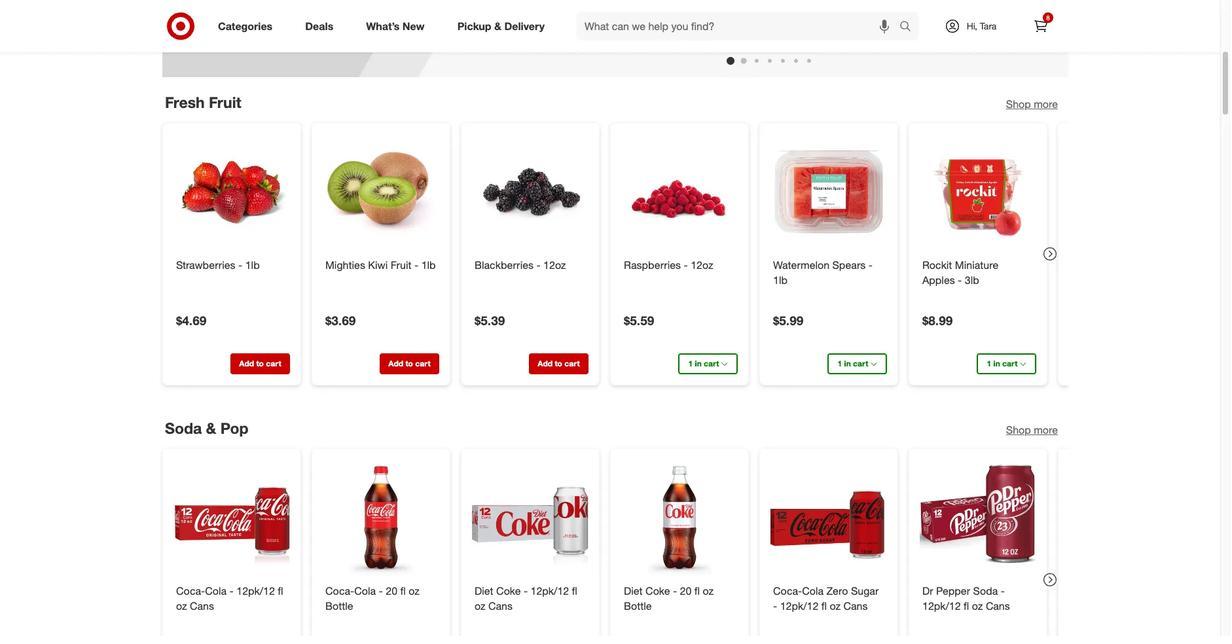 Task type: describe. For each thing, give the bounding box(es) containing it.
rockit
[[923, 258, 952, 271]]

bottle for coca-
[[325, 600, 353, 613]]

12oz for $5.59
[[691, 258, 713, 271]]

6 cart from the left
[[1003, 358, 1018, 368]]

fruit inside mighties kiwi fruit - 1lb link
[[391, 258, 412, 271]]

diet coke - 20 fl oz bottle
[[624, 585, 714, 613]]

mighties
[[325, 258, 365, 271]]

coca- for coca-cola - 20 fl oz bottle
[[325, 585, 354, 598]]

1 in cart for $8.99
[[987, 358, 1018, 368]]

add to cart for $5.39
[[538, 358, 580, 368]]

$5.39
[[475, 313, 505, 328]]

miniature
[[955, 258, 999, 271]]

shop more button for soda & pop
[[1006, 423, 1058, 438]]

add for $4.69
[[239, 358, 254, 368]]

add for $5.39
[[538, 358, 553, 368]]

shop more for soda & pop
[[1006, 424, 1058, 437]]

oz inside dr pepper soda - 12pk/12 fl oz cans
[[972, 600, 983, 613]]

what's new link
[[355, 12, 441, 41]]

kiwi
[[368, 258, 388, 271]]

raspberries - 12oz
[[624, 258, 713, 271]]

cola for bottle
[[354, 585, 376, 598]]

dr pepper soda - 12pk/12 fl oz cans
[[923, 585, 1010, 613]]

diet for bottle
[[624, 585, 643, 598]]

added
[[647, 578, 673, 589]]

new inside what's new link
[[403, 19, 425, 32]]

more for soda & pop
[[1034, 424, 1058, 437]]

add to cart button for $4.69
[[230, 353, 290, 374]]

- inside "coca-cola zero sugar - 12pk/12 fl oz cans"
[[773, 600, 777, 613]]

categories
[[218, 19, 273, 32]]

diet coke - 12pk/12 fl oz cans link
[[475, 584, 586, 614]]

2 cart from the left
[[415, 358, 431, 368]]

cans inside dr pepper soda - 12pk/12 fl oz cans
[[986, 600, 1010, 613]]

apples
[[923, 273, 955, 286]]

blackberries - 12oz
[[475, 258, 566, 271]]

shop for soda & pop
[[1006, 424, 1031, 437]]

oz inside "coca-cola zero sugar - 12pk/12 fl oz cans"
[[830, 600, 841, 613]]

pickup & delivery
[[457, 19, 545, 32]]

in for $5.59
[[695, 358, 702, 368]]

diet coke - 12pk/12 fl oz cans
[[475, 585, 577, 613]]

& for soda
[[206, 419, 216, 438]]

shop more button for fresh fruit
[[1006, 97, 1058, 112]]

cola for fl
[[802, 585, 824, 598]]

1 horizontal spatial new
[[504, 578, 522, 589]]

to for $3.69
[[406, 358, 413, 368]]

search
[[894, 21, 925, 34]]

1 in cart for raspberries - 12oz element
[[689, 358, 719, 368]]

hi,
[[967, 20, 978, 31]]

soda inside dr pepper soda - 12pk/12 fl oz cans
[[973, 585, 998, 598]]

watermelon spears - 1lb link
[[773, 258, 885, 288]]

1 in cart for rockit miniature apples - 3lb element
[[987, 358, 1018, 368]]

coca-cola zero sugar - 12pk/12 fl oz cans
[[773, 585, 879, 613]]

coca-cola - 12pk/12 fl oz cans link
[[176, 584, 287, 614]]

12pk/12 inside dr pepper soda - 12pk/12 fl oz cans
[[923, 600, 961, 613]]

fl for diet coke - 12pk/12 fl oz cans
[[572, 585, 577, 598]]

pickup
[[457, 19, 491, 32]]

categories link
[[207, 12, 289, 41]]

shop more for fresh fruit
[[1006, 97, 1058, 110]]

cans inside "coca-cola zero sugar - 12pk/12 fl oz cans"
[[844, 600, 868, 613]]

watermelon
[[773, 258, 830, 271]]

coca- for coca-cola zero sugar - 12pk/12 fl oz cans
[[773, 585, 802, 598]]

fl inside "coca-cola zero sugar - 12pk/12 fl oz cans"
[[822, 600, 827, 613]]

- inside coca-cola - 20 fl oz bottle
[[379, 585, 383, 598]]

20 for cola
[[386, 585, 398, 598]]

add to cart for $3.69
[[388, 358, 431, 368]]

tara
[[980, 20, 997, 31]]

& for pickup
[[494, 19, 502, 32]]

what's new
[[366, 19, 425, 32]]

12oz for $5.39
[[544, 258, 566, 271]]

strawberries - 1lb link
[[176, 258, 287, 273]]

12pk/12 inside diet coke - 12pk/12 fl oz cans
[[531, 585, 569, 598]]

12pk/12 inside coca-cola - 12pk/12 fl oz cans
[[237, 585, 275, 598]]

What can we help you find? suggestions appear below search field
[[577, 12, 903, 41]]

bottle for diet
[[624, 600, 652, 613]]

been
[[623, 578, 644, 589]]

coca-cola - 12pk/12 fl oz cans
[[176, 585, 283, 613]]

pepper
[[936, 585, 970, 598]]

12pk/12 inside "coca-cola zero sugar - 12pk/12 fl oz cans"
[[780, 600, 819, 613]]

rockit miniature apples - 3lb
[[923, 258, 999, 286]]

fl for coca-cola - 20 fl oz bottle
[[400, 585, 406, 598]]

3lb
[[965, 273, 979, 286]]

new recommendations have been added
[[504, 578, 673, 589]]

what's
[[366, 19, 400, 32]]

zero
[[827, 585, 848, 598]]

fl inside dr pepper soda - 12pk/12 fl oz cans
[[964, 600, 969, 613]]

- inside mighties kiwi fruit - 1lb link
[[414, 258, 419, 271]]

mighties kiwi fruit - 1lb link
[[325, 258, 437, 273]]

0 vertical spatial soda
[[165, 419, 202, 438]]

strawberries
[[176, 258, 235, 271]]

sugar
[[851, 585, 879, 598]]

1 for $5.59
[[689, 358, 693, 368]]

more for fresh fruit
[[1034, 97, 1058, 110]]

oz for coca-cola - 12pk/12 fl oz cans
[[176, 600, 187, 613]]

coke for cans
[[496, 585, 521, 598]]

dr pepper soda - 12pk/12 fl oz cans link
[[923, 584, 1034, 614]]



Task type: locate. For each thing, give the bounding box(es) containing it.
oz inside diet coke - 20 fl oz bottle
[[703, 585, 714, 598]]

2 horizontal spatial cola
[[802, 585, 824, 598]]

diet for cans
[[475, 585, 493, 598]]

- inside coca-cola - 12pk/12 fl oz cans
[[230, 585, 234, 598]]

1 shop more from the top
[[1006, 97, 1058, 110]]

1 1 from the left
[[689, 358, 693, 368]]

1 vertical spatial &
[[206, 419, 216, 438]]

1 horizontal spatial cola
[[354, 585, 376, 598]]

coca-cola - 12pk/12 fl oz cans image
[[174, 460, 290, 576], [174, 460, 290, 576]]

3 cans from the left
[[844, 600, 868, 613]]

have
[[601, 578, 621, 589]]

1 horizontal spatial soda
[[973, 585, 998, 598]]

12oz inside 'blackberries - 12oz' link
[[544, 258, 566, 271]]

0 horizontal spatial add to cart button
[[230, 353, 290, 374]]

bottle inside coca-cola - 20 fl oz bottle
[[325, 600, 353, 613]]

coke for bottle
[[646, 585, 670, 598]]

1 horizontal spatial add to cart
[[388, 358, 431, 368]]

in for $8.99
[[994, 358, 1000, 368]]

0 horizontal spatial cola
[[205, 585, 227, 598]]

2 coke from the left
[[646, 585, 670, 598]]

1 shop more button from the top
[[1006, 97, 1058, 112]]

coca-cola zero sugar - 12pk/12 fl oz cans link
[[773, 584, 885, 614]]

2 horizontal spatial 1lb
[[773, 273, 788, 286]]

0 horizontal spatial soda
[[165, 419, 202, 438]]

0 horizontal spatial &
[[206, 419, 216, 438]]

add to cart button
[[230, 353, 290, 374], [380, 353, 439, 374], [529, 353, 589, 374]]

oz for diet coke - 12pk/12 fl oz cans
[[475, 600, 486, 613]]

pickup & delivery link
[[446, 12, 561, 41]]

coca-cola - 20 fl oz bottle
[[325, 585, 420, 613]]

add to cart button for $3.69
[[380, 353, 439, 374]]

1 horizontal spatial 20
[[680, 585, 692, 598]]

add to cart for $4.69
[[239, 358, 281, 368]]

3 to from the left
[[555, 358, 562, 368]]

1lb right the kiwi
[[421, 258, 436, 271]]

12oz
[[544, 258, 566, 271], [691, 258, 713, 271]]

cans inside coca-cola - 12pk/12 fl oz cans
[[190, 600, 214, 613]]

oz inside diet coke - 12pk/12 fl oz cans
[[475, 600, 486, 613]]

blackberries
[[475, 258, 534, 271]]

20 for coke
[[680, 585, 692, 598]]

strawberries - 1lb image
[[174, 133, 290, 250], [174, 133, 290, 250]]

watermelon spears - 1lb image
[[771, 133, 887, 250], [771, 133, 887, 250]]

20
[[386, 585, 398, 598], [680, 585, 692, 598]]

3 cola from the left
[[802, 585, 824, 598]]

coca- inside "coca-cola zero sugar - 12pk/12 fl oz cans"
[[773, 585, 802, 598]]

1 add from the left
[[239, 358, 254, 368]]

bottle
[[325, 600, 353, 613], [624, 600, 652, 613]]

4 cans from the left
[[986, 600, 1010, 613]]

1 horizontal spatial coke
[[646, 585, 670, 598]]

pop
[[220, 419, 249, 438]]

diet coke - 12pk/12 fl oz cans image
[[472, 460, 589, 576], [472, 460, 589, 576]]

1 vertical spatial fruit
[[391, 258, 412, 271]]

8
[[1046, 14, 1050, 22]]

mighties kiwi fruit - 1lb image
[[323, 133, 439, 250], [323, 133, 439, 250]]

0 horizontal spatial new
[[403, 19, 425, 32]]

3 in from the left
[[994, 358, 1000, 368]]

1 horizontal spatial 12oz
[[691, 258, 713, 271]]

cola inside coca-cola - 20 fl oz bottle
[[354, 585, 376, 598]]

1 horizontal spatial in
[[844, 358, 851, 368]]

soda & pop
[[165, 419, 249, 438]]

2 cola from the left
[[354, 585, 376, 598]]

1lb right strawberries
[[245, 258, 260, 271]]

1 more from the top
[[1034, 97, 1058, 110]]

0 horizontal spatial add
[[239, 358, 254, 368]]

fl inside diet coke - 12pk/12 fl oz cans
[[572, 585, 577, 598]]

2 cans from the left
[[489, 600, 513, 613]]

- inside the watermelon spears - 1lb
[[869, 258, 873, 271]]

more
[[1034, 97, 1058, 110], [1034, 424, 1058, 437]]

2 horizontal spatial coca-
[[773, 585, 802, 598]]

diet coke - 20 fl oz bottle image
[[621, 460, 738, 576], [621, 460, 738, 576]]

2 horizontal spatial to
[[555, 358, 562, 368]]

dr pepper soda - 12pk/12 fl oz cans image
[[920, 460, 1037, 576], [920, 460, 1037, 576]]

spears
[[833, 258, 866, 271]]

bottle inside diet coke - 20 fl oz bottle
[[624, 600, 652, 613]]

new left 'recommendations'
[[504, 578, 522, 589]]

- inside diet coke - 12pk/12 fl oz cans
[[524, 585, 528, 598]]

oz inside coca-cola - 12pk/12 fl oz cans
[[176, 600, 187, 613]]

- inside 'blackberries - 12oz' link
[[537, 258, 541, 271]]

fl for diet coke - 20 fl oz bottle
[[695, 585, 700, 598]]

blackberries - 12oz image
[[472, 133, 589, 250], [472, 133, 589, 250]]

12pk/12
[[237, 585, 275, 598], [531, 585, 569, 598], [780, 600, 819, 613], [923, 600, 961, 613]]

2 shop more button from the top
[[1006, 423, 1058, 438]]

fl
[[278, 585, 283, 598], [400, 585, 406, 598], [572, 585, 577, 598], [695, 585, 700, 598], [822, 600, 827, 613], [964, 600, 969, 613]]

0 horizontal spatial fruit
[[209, 93, 241, 111]]

12oz inside the raspberries - 12oz link
[[691, 258, 713, 271]]

1 for $5.99
[[838, 358, 842, 368]]

mighties kiwi fruit - 1lb
[[325, 258, 436, 271]]

1 horizontal spatial add
[[388, 358, 403, 368]]

coca-
[[176, 585, 205, 598], [325, 585, 354, 598], [773, 585, 802, 598]]

1 horizontal spatial 1
[[838, 358, 842, 368]]

$5.99
[[773, 313, 804, 328]]

mini watermelon - each image
[[633, 0, 764, 33], [633, 0, 764, 33]]

shop more
[[1006, 97, 1058, 110], [1006, 424, 1058, 437]]

raspberries - 12oz image
[[621, 133, 738, 250], [621, 133, 738, 250]]

diet inside diet coke - 12pk/12 fl oz cans
[[475, 585, 493, 598]]

1lb inside "link"
[[245, 258, 260, 271]]

fresh
[[165, 93, 205, 111]]

0 horizontal spatial 12oz
[[544, 258, 566, 271]]

coca-cola - 20 fl oz bottle link
[[325, 584, 437, 614]]

rockit miniature apples - 3lb image
[[920, 133, 1037, 250], [920, 133, 1037, 250]]

0 horizontal spatial diet
[[475, 585, 493, 598]]

3 add to cart button from the left
[[529, 353, 589, 374]]

1 cola from the left
[[205, 585, 227, 598]]

- inside dr pepper soda - 12pk/12 fl oz cans
[[1001, 585, 1005, 598]]

2 horizontal spatial add
[[538, 358, 553, 368]]

3 add to cart from the left
[[538, 358, 580, 368]]

0 vertical spatial shop more
[[1006, 97, 1058, 110]]

soda
[[165, 419, 202, 438], [973, 585, 998, 598]]

2 1 from the left
[[838, 358, 842, 368]]

0 horizontal spatial 20
[[386, 585, 398, 598]]

in
[[695, 358, 702, 368], [844, 358, 851, 368], [994, 358, 1000, 368]]

1 horizontal spatial diet
[[624, 585, 643, 598]]

raspberries - 12oz link
[[624, 258, 735, 273]]

12oz right 'raspberries' at right top
[[691, 258, 713, 271]]

1 vertical spatial new
[[504, 578, 522, 589]]

coke
[[496, 585, 521, 598], [646, 585, 670, 598]]

&
[[494, 19, 502, 32], [206, 419, 216, 438]]

cola
[[205, 585, 227, 598], [354, 585, 376, 598], [802, 585, 824, 598]]

$4.69
[[176, 313, 206, 328]]

1 vertical spatial shop more
[[1006, 424, 1058, 437]]

2 20 from the left
[[680, 585, 692, 598]]

shop more button
[[1006, 97, 1058, 112], [1006, 423, 1058, 438]]

2 more from the top
[[1034, 424, 1058, 437]]

0 vertical spatial shop
[[1006, 97, 1031, 110]]

- inside rockit miniature apples - 3lb
[[958, 273, 962, 286]]

fruit right fresh
[[209, 93, 241, 111]]

1 cart from the left
[[266, 358, 281, 368]]

1 coke from the left
[[496, 585, 521, 598]]

deals
[[305, 19, 333, 32]]

1 horizontal spatial &
[[494, 19, 502, 32]]

1lb down watermelon
[[773, 273, 788, 286]]

0 horizontal spatial coca-
[[176, 585, 205, 598]]

recommendations
[[525, 578, 599, 589]]

2 bottle from the left
[[624, 600, 652, 613]]

fl inside coca-cola - 20 fl oz bottle
[[400, 585, 406, 598]]

add to cart button for $5.39
[[529, 353, 589, 374]]

1 vertical spatial more
[[1034, 424, 1058, 437]]

0 horizontal spatial 1lb
[[245, 258, 260, 271]]

0 horizontal spatial coke
[[496, 585, 521, 598]]

20 inside diet coke - 20 fl oz bottle
[[680, 585, 692, 598]]

dr
[[923, 585, 933, 598]]

fresh fruit
[[165, 93, 241, 111]]

oz for diet coke - 20 fl oz bottle
[[703, 585, 714, 598]]

2 add to cart button from the left
[[380, 353, 439, 374]]

diet coke - 20 fl oz bottle link
[[624, 584, 735, 614]]

2 shop from the top
[[1006, 424, 1031, 437]]

blackberries - 12oz link
[[475, 258, 586, 273]]

raspberries
[[624, 258, 681, 271]]

2 horizontal spatial in
[[994, 358, 1000, 368]]

$5.59
[[624, 313, 654, 328]]

0 vertical spatial fruit
[[209, 93, 241, 111]]

oz
[[409, 585, 420, 598], [703, 585, 714, 598], [176, 600, 187, 613], [475, 600, 486, 613], [830, 600, 841, 613], [972, 600, 983, 613]]

5 cart from the left
[[853, 358, 869, 368]]

diet
[[475, 585, 493, 598], [624, 585, 643, 598]]

2 horizontal spatial add to cart button
[[529, 353, 589, 374]]

1 horizontal spatial add to cart button
[[380, 353, 439, 374]]

1 12oz from the left
[[544, 258, 566, 271]]

strawberries - 1lb
[[176, 258, 260, 271]]

3 1 in cart from the left
[[987, 358, 1018, 368]]

2 1 in cart from the left
[[838, 358, 869, 368]]

diet inside diet coke - 20 fl oz bottle
[[624, 585, 643, 598]]

1 in cart for $5.59
[[689, 358, 719, 368]]

0 vertical spatial more
[[1034, 97, 1058, 110]]

fruit right the kiwi
[[391, 258, 412, 271]]

to for $4.69
[[256, 358, 264, 368]]

0 vertical spatial &
[[494, 19, 502, 32]]

1 horizontal spatial to
[[406, 358, 413, 368]]

new
[[403, 19, 425, 32], [504, 578, 522, 589]]

cola inside coca-cola - 12pk/12 fl oz cans
[[205, 585, 227, 598]]

2 add from the left
[[388, 358, 403, 368]]

& right pickup
[[494, 19, 502, 32]]

1 horizontal spatial fruit
[[391, 258, 412, 271]]

cans inside diet coke - 12pk/12 fl oz cans
[[489, 600, 513, 613]]

1
[[689, 358, 693, 368], [838, 358, 842, 368], [987, 358, 991, 368]]

1lb
[[245, 258, 260, 271], [421, 258, 436, 271], [773, 273, 788, 286]]

0 horizontal spatial add to cart
[[239, 358, 281, 368]]

fl inside coca-cola - 12pk/12 fl oz cans
[[278, 585, 283, 598]]

2 shop more from the top
[[1006, 424, 1058, 437]]

- inside the raspberries - 12oz link
[[684, 258, 688, 271]]

coke left 'recommendations'
[[496, 585, 521, 598]]

coca-cola zero sugar - 12pk/12 fl oz cans image
[[771, 460, 887, 576], [771, 460, 887, 576]]

1 20 from the left
[[386, 585, 398, 598]]

& left pop
[[206, 419, 216, 438]]

2 add to cart from the left
[[388, 358, 431, 368]]

0 horizontal spatial 1 in cart
[[689, 358, 719, 368]]

soda right pepper
[[973, 585, 998, 598]]

soda left pop
[[165, 419, 202, 438]]

coke right been
[[646, 585, 670, 598]]

1 in from the left
[[695, 358, 702, 368]]

2 coca- from the left
[[325, 585, 354, 598]]

0 horizontal spatial in
[[695, 358, 702, 368]]

fl inside diet coke - 20 fl oz bottle
[[695, 585, 700, 598]]

deals link
[[294, 12, 350, 41]]

$3.69
[[325, 313, 356, 328]]

1 vertical spatial shop more button
[[1006, 423, 1058, 438]]

2 to from the left
[[406, 358, 413, 368]]

hi, tara
[[967, 20, 997, 31]]

1lb inside the watermelon spears - 1lb
[[773, 273, 788, 286]]

0 horizontal spatial to
[[256, 358, 264, 368]]

1 1 in cart from the left
[[689, 358, 719, 368]]

1 cans from the left
[[190, 600, 214, 613]]

2 horizontal spatial 1 in cart
[[987, 358, 1018, 368]]

3 1 from the left
[[987, 358, 991, 368]]

1 coca- from the left
[[176, 585, 205, 598]]

-
[[238, 258, 242, 271], [414, 258, 419, 271], [537, 258, 541, 271], [684, 258, 688, 271], [869, 258, 873, 271], [958, 273, 962, 286], [230, 585, 234, 598], [379, 585, 383, 598], [524, 585, 528, 598], [673, 585, 677, 598], [1001, 585, 1005, 598], [773, 600, 777, 613]]

8 link
[[1027, 12, 1056, 41]]

fruit
[[209, 93, 241, 111], [391, 258, 412, 271]]

1 vertical spatial soda
[[973, 585, 998, 598]]

0 vertical spatial new
[[403, 19, 425, 32]]

1 vertical spatial shop
[[1006, 424, 1031, 437]]

3 cart from the left
[[565, 358, 580, 368]]

add
[[239, 358, 254, 368], [388, 358, 403, 368], [538, 358, 553, 368]]

20 inside coca-cola - 20 fl oz bottle
[[386, 585, 398, 598]]

0 horizontal spatial 1
[[689, 358, 693, 368]]

0 horizontal spatial bottle
[[325, 600, 353, 613]]

add to cart
[[239, 358, 281, 368], [388, 358, 431, 368], [538, 358, 580, 368]]

oz for coca-cola - 20 fl oz bottle
[[409, 585, 420, 598]]

oz inside coca-cola - 20 fl oz bottle
[[409, 585, 420, 598]]

coca- inside coca-cola - 20 fl oz bottle
[[325, 585, 354, 598]]

shop
[[1006, 97, 1031, 110], [1006, 424, 1031, 437]]

1 in cart
[[689, 358, 719, 368], [838, 358, 869, 368], [987, 358, 1018, 368]]

cola for cans
[[205, 585, 227, 598]]

4 cart from the left
[[704, 358, 719, 368]]

add for $3.69
[[388, 358, 403, 368]]

to
[[256, 358, 264, 368], [406, 358, 413, 368], [555, 358, 562, 368]]

cart
[[266, 358, 281, 368], [415, 358, 431, 368], [565, 358, 580, 368], [704, 358, 719, 368], [853, 358, 869, 368], [1003, 358, 1018, 368]]

2 horizontal spatial add to cart
[[538, 358, 580, 368]]

rockit miniature apples - 3lb link
[[923, 258, 1034, 288]]

1 for $8.99
[[987, 358, 991, 368]]

2 horizontal spatial 1
[[987, 358, 991, 368]]

1 in cart for watermelon spears - 1lb element
[[838, 358, 869, 368]]

12oz right blackberries
[[544, 258, 566, 271]]

search button
[[894, 12, 925, 43]]

in for $5.99
[[844, 358, 851, 368]]

new right what's
[[403, 19, 425, 32]]

3 coca- from the left
[[773, 585, 802, 598]]

shop for fresh fruit
[[1006, 97, 1031, 110]]

1 add to cart button from the left
[[230, 353, 290, 374]]

1 horizontal spatial 1 in cart
[[838, 358, 869, 368]]

1 horizontal spatial coca-
[[325, 585, 354, 598]]

to for $5.39
[[555, 358, 562, 368]]

0 vertical spatial shop more button
[[1006, 97, 1058, 112]]

coke inside diet coke - 12pk/12 fl oz cans
[[496, 585, 521, 598]]

fl for coca-cola - 12pk/12 fl oz cans
[[278, 585, 283, 598]]

$8.99
[[923, 313, 953, 328]]

2 12oz from the left
[[691, 258, 713, 271]]

- inside strawberries - 1lb "link"
[[238, 258, 242, 271]]

cola inside "coca-cola zero sugar - 12pk/12 fl oz cans"
[[802, 585, 824, 598]]

1 horizontal spatial bottle
[[624, 600, 652, 613]]

3 add from the left
[[538, 358, 553, 368]]

1 in cart for $5.99
[[838, 358, 869, 368]]

- inside diet coke - 20 fl oz bottle
[[673, 585, 677, 598]]

1 bottle from the left
[[325, 600, 353, 613]]

cans
[[190, 600, 214, 613], [489, 600, 513, 613], [844, 600, 868, 613], [986, 600, 1010, 613]]

coca- inside coca-cola - 12pk/12 fl oz cans
[[176, 585, 205, 598]]

delivery
[[504, 19, 545, 32]]

1 shop from the top
[[1006, 97, 1031, 110]]

1 add to cart from the left
[[239, 358, 281, 368]]

coca- for coca-cola - 12pk/12 fl oz cans
[[176, 585, 205, 598]]

1 to from the left
[[256, 358, 264, 368]]

2 in from the left
[[844, 358, 851, 368]]

coca-cola - 20 fl oz bottle image
[[323, 460, 439, 576], [323, 460, 439, 576]]

2 diet from the left
[[624, 585, 643, 598]]

1 horizontal spatial 1lb
[[421, 258, 436, 271]]

1 diet from the left
[[475, 585, 493, 598]]

watermelon spears - 1lb
[[773, 258, 873, 286]]

coke inside diet coke - 20 fl oz bottle
[[646, 585, 670, 598]]



Task type: vqa. For each thing, say whether or not it's contained in the screenshot.
the middle shipping
no



